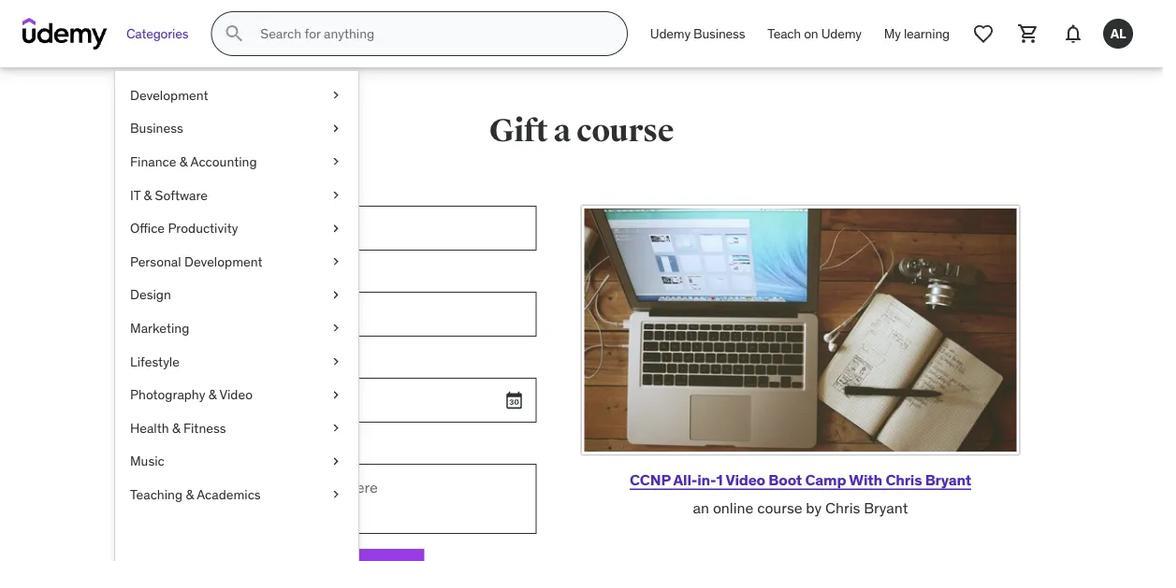 Task type: vqa. For each thing, say whether or not it's contained in the screenshot.
the in-
yes



Task type: describe. For each thing, give the bounding box(es) containing it.
productivity
[[168, 220, 238, 237]]

udemy image
[[22, 18, 108, 50]]

design link
[[115, 279, 359, 312]]

development link
[[115, 79, 359, 112]]

xsmall image for music
[[329, 453, 344, 471]]

0 vertical spatial course
[[577, 111, 674, 150]]

1 vertical spatial chris
[[826, 499, 861, 518]]

teach on udemy link
[[757, 11, 873, 56]]

xsmall image for business
[[329, 119, 344, 138]]

by
[[807, 499, 822, 518]]

health
[[130, 420, 169, 437]]

& for accounting
[[180, 153, 188, 170]]

recipient's for recipient's email:
[[144, 266, 212, 283]]

office
[[130, 220, 165, 237]]

my learning link
[[873, 11, 962, 56]]

xsmall image for it & software
[[329, 186, 344, 204]]

recipient's name:
[[144, 180, 254, 197]]

xsmall image for health & fitness
[[329, 419, 344, 438]]

health & fitness link
[[115, 412, 359, 445]]

Your Message (optional): text field
[[144, 464, 537, 535]]

1 horizontal spatial business
[[694, 25, 746, 42]]

& for academics
[[186, 487, 194, 503]]

udemy business
[[651, 25, 746, 42]]

teach
[[768, 25, 802, 42]]

office productivity
[[130, 220, 238, 237]]

finance & accounting
[[130, 153, 257, 170]]

notifications image
[[1063, 22, 1085, 45]]

xsmall image for office productivity
[[329, 219, 344, 238]]

gift
[[489, 111, 548, 150]]

you
[[200, 353, 222, 369]]

all-
[[674, 470, 698, 490]]

al
[[1111, 25, 1127, 42]]

photography
[[130, 387, 205, 403]]

in-
[[698, 470, 717, 490]]

recipient's for recipient's name:
[[144, 180, 212, 197]]

xsmall image for teaching & academics
[[329, 486, 344, 504]]

marketing
[[130, 320, 189, 337]]

udemy business link
[[639, 11, 757, 56]]

& for video
[[209, 387, 217, 403]]

gift a course
[[489, 111, 674, 150]]

categories button
[[115, 11, 200, 56]]

when
[[144, 353, 179, 369]]

categories
[[126, 25, 189, 42]]

an
[[693, 499, 710, 518]]

fitness
[[183, 420, 226, 437]]

xsmall image for personal development
[[329, 253, 344, 271]]

learning
[[904, 25, 950, 42]]

xsmall image for lifestyle
[[329, 353, 344, 371]]

office productivity link
[[115, 212, 359, 245]]

teaching & academics
[[130, 487, 261, 503]]

xsmall image for marketing
[[329, 319, 344, 338]]

xsmall image for photography & video
[[329, 386, 344, 404]]

finance & accounting link
[[115, 145, 359, 179]]

shopping cart with 0 items image
[[1018, 22, 1040, 45]]

course inside ccnp all-in-1 video boot camp with chris bryant an online course by chris bryant
[[758, 499, 803, 518]]

camp
[[806, 470, 847, 490]]

it & software
[[130, 187, 208, 203]]

academics
[[197, 487, 261, 503]]

it & software link
[[115, 179, 359, 212]]

al link
[[1096, 11, 1141, 56]]

this
[[306, 353, 329, 369]]

Search for anything text field
[[257, 18, 605, 50]]

teach on udemy
[[768, 25, 862, 42]]

my learning
[[885, 25, 950, 42]]

business link
[[115, 112, 359, 145]]



Task type: locate. For each thing, give the bounding box(es) containing it.
udemy inside udemy business link
[[651, 25, 691, 42]]

0 horizontal spatial course
[[577, 111, 674, 150]]

0 vertical spatial bryant
[[926, 470, 972, 490]]

course down boot
[[758, 499, 803, 518]]

xsmall image inside the it & software link
[[329, 186, 344, 204]]

1 vertical spatial recipient's
[[144, 266, 212, 283]]

0 horizontal spatial udemy
[[651, 25, 691, 42]]

software
[[155, 187, 208, 203]]

udemy
[[651, 25, 691, 42], [822, 25, 862, 42]]

1 xsmall image from the top
[[329, 119, 344, 138]]

1 vertical spatial business
[[130, 120, 183, 137]]

xsmall image inside the business link
[[329, 119, 344, 138]]

0 vertical spatial recipient's
[[144, 180, 212, 197]]

personal development link
[[115, 245, 359, 279]]

boot
[[769, 470, 803, 490]]

course
[[577, 111, 674, 150], [758, 499, 803, 518]]

name:
[[215, 180, 254, 197]]

xsmall image inside health & fitness link
[[329, 419, 344, 438]]

send
[[274, 353, 303, 369]]

chris
[[886, 470, 923, 490], [826, 499, 861, 518]]

personal development
[[130, 253, 263, 270]]

personal
[[130, 253, 181, 270]]

on
[[805, 25, 819, 42]]

1
[[717, 470, 723, 490]]

xsmall image inside finance & accounting link
[[329, 153, 344, 171]]

xsmall image inside personal development link
[[329, 253, 344, 271]]

recipient's up design
[[144, 266, 212, 283]]

chris right with
[[886, 470, 923, 490]]

xsmall image inside development link
[[329, 86, 344, 104]]

photography & video link
[[115, 379, 359, 412]]

photography & video
[[130, 387, 253, 403]]

design
[[130, 287, 171, 303]]

7 xsmall image from the top
[[329, 386, 344, 404]]

1 horizontal spatial bryant
[[926, 470, 972, 490]]

0 vertical spatial chris
[[886, 470, 923, 490]]

bryant down with
[[864, 499, 909, 518]]

4 xsmall image from the top
[[329, 453, 344, 471]]

When do you want to send this gift: text field
[[144, 378, 537, 423]]

xsmall image
[[329, 86, 344, 104], [329, 153, 344, 171], [329, 186, 344, 204], [329, 253, 344, 271], [329, 286, 344, 304], [329, 319, 344, 338], [329, 386, 344, 404], [329, 419, 344, 438], [329, 486, 344, 504]]

online
[[713, 499, 754, 518]]

with
[[850, 470, 883, 490]]

& for software
[[144, 187, 152, 203]]

development down office productivity link
[[184, 253, 263, 270]]

finance
[[130, 153, 176, 170]]

lifestyle link
[[115, 345, 359, 379]]

do
[[182, 353, 198, 369]]

video right 1
[[726, 470, 766, 490]]

accounting
[[191, 153, 257, 170]]

chris right the by
[[826, 499, 861, 518]]

email:
[[215, 266, 252, 283]]

bryant
[[926, 470, 972, 490], [864, 499, 909, 518]]

1 vertical spatial video
[[726, 470, 766, 490]]

5 xsmall image from the top
[[329, 286, 344, 304]]

xsmall image inside the marketing link
[[329, 319, 344, 338]]

xsmall image for development
[[329, 86, 344, 104]]

1 horizontal spatial udemy
[[822, 25, 862, 42]]

&
[[180, 153, 188, 170], [144, 187, 152, 203], [209, 387, 217, 403], [172, 420, 180, 437], [186, 487, 194, 503]]

development down categories "dropdown button"
[[130, 87, 208, 103]]

bryant right with
[[926, 470, 972, 490]]

my
[[885, 25, 901, 42]]

0 vertical spatial development
[[130, 87, 208, 103]]

& right teaching
[[186, 487, 194, 503]]

it
[[130, 187, 141, 203]]

video inside ccnp all-in-1 video boot camp with chris bryant an online course by chris bryant
[[726, 470, 766, 490]]

Recipient's Name: text field
[[144, 206, 537, 251]]

xsmall image inside the photography & video link
[[329, 386, 344, 404]]

0 vertical spatial video
[[220, 387, 253, 403]]

music link
[[115, 445, 359, 479]]

wishlist image
[[973, 22, 995, 45]]

video
[[220, 387, 253, 403], [726, 470, 766, 490]]

xsmall image
[[329, 119, 344, 138], [329, 219, 344, 238], [329, 353, 344, 371], [329, 453, 344, 471]]

2 recipient's from the top
[[144, 266, 212, 283]]

udemy inside teach on udemy link
[[822, 25, 862, 42]]

when do you want to send this gift:
[[144, 353, 357, 369]]

submit search image
[[223, 22, 246, 45]]

1 horizontal spatial chris
[[886, 470, 923, 490]]

ccnp all-in-1 video boot camp with chris bryant link
[[630, 470, 972, 490]]

1 vertical spatial development
[[184, 253, 263, 270]]

gift:
[[332, 353, 357, 369]]

development inside personal development link
[[184, 253, 263, 270]]

xsmall image inside music link
[[329, 453, 344, 471]]

a
[[554, 111, 571, 150]]

8 xsmall image from the top
[[329, 419, 344, 438]]

xsmall image inside office productivity link
[[329, 219, 344, 238]]

recipient's
[[144, 180, 212, 197], [144, 266, 212, 283]]

0 horizontal spatial video
[[220, 387, 253, 403]]

& right it
[[144, 187, 152, 203]]

1 horizontal spatial video
[[726, 470, 766, 490]]

want
[[225, 353, 255, 369]]

recipient's down finance & accounting at top left
[[144, 180, 212, 197]]

xsmall image inside teaching & academics link
[[329, 486, 344, 504]]

0 horizontal spatial bryant
[[864, 499, 909, 518]]

xsmall image inside design link
[[329, 286, 344, 304]]

marketing link
[[115, 312, 359, 345]]

health & fitness
[[130, 420, 226, 437]]

development
[[130, 87, 208, 103], [184, 253, 263, 270]]

1 vertical spatial course
[[758, 499, 803, 518]]

2 xsmall image from the top
[[329, 153, 344, 171]]

3 xsmall image from the top
[[329, 186, 344, 204]]

teaching
[[130, 487, 183, 503]]

lifestyle
[[130, 353, 180, 370]]

0 horizontal spatial chris
[[826, 499, 861, 518]]

business
[[694, 25, 746, 42], [130, 120, 183, 137]]

& right finance
[[180, 153, 188, 170]]

3 xsmall image from the top
[[329, 353, 344, 371]]

teaching & academics link
[[115, 479, 359, 512]]

video down lifestyle link on the left of the page
[[220, 387, 253, 403]]

development inside development link
[[130, 87, 208, 103]]

& down you
[[209, 387, 217, 403]]

0 horizontal spatial business
[[130, 120, 183, 137]]

recipient's email:
[[144, 266, 252, 283]]

business up finance
[[130, 120, 183, 137]]

4 xsmall image from the top
[[329, 253, 344, 271]]

2 udemy from the left
[[822, 25, 862, 42]]

9 xsmall image from the top
[[329, 486, 344, 504]]

course right a
[[577, 111, 674, 150]]

music
[[130, 453, 165, 470]]

1 recipient's from the top
[[144, 180, 212, 197]]

1 horizontal spatial course
[[758, 499, 803, 518]]

to
[[258, 353, 271, 369]]

1 vertical spatial bryant
[[864, 499, 909, 518]]

ccnp all-in-1 video boot camp with chris bryant an online course by chris bryant
[[630, 470, 972, 518]]

xsmall image for design
[[329, 286, 344, 304]]

1 xsmall image from the top
[[329, 86, 344, 104]]

6 xsmall image from the top
[[329, 319, 344, 338]]

& right the health
[[172, 420, 180, 437]]

Recipient's Email: email field
[[144, 292, 537, 337]]

0 vertical spatial business
[[694, 25, 746, 42]]

business left teach
[[694, 25, 746, 42]]

1 udemy from the left
[[651, 25, 691, 42]]

ccnp
[[630, 470, 671, 490]]

& for fitness
[[172, 420, 180, 437]]

xsmall image for finance & accounting
[[329, 153, 344, 171]]

xsmall image inside lifestyle link
[[329, 353, 344, 371]]

2 xsmall image from the top
[[329, 219, 344, 238]]



